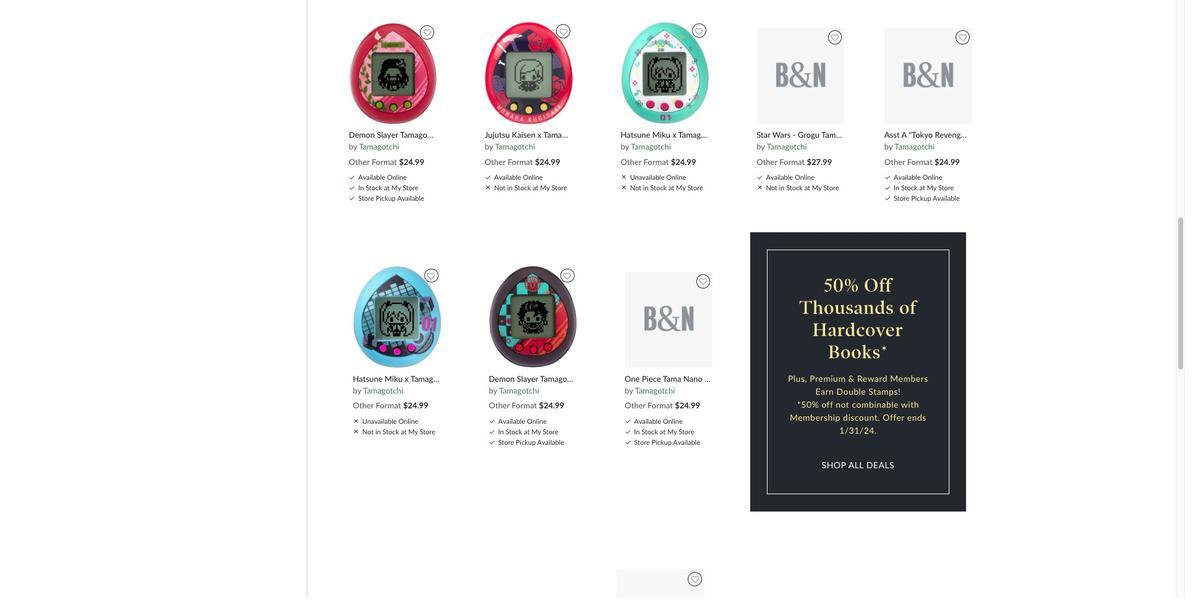 Task type: locate. For each thing, give the bounding box(es) containing it.
not for close modal image for not in stock at my store
[[494, 184, 506, 192]]

- for "title: hatsune miku x tamagotchi - cute miku ver." image
[[721, 130, 724, 140]]

hatsune
[[621, 130, 651, 140], [353, 374, 383, 384]]

check image down asst
[[885, 176, 890, 179]]

1 horizontal spatial check image
[[626, 420, 631, 424]]

title: demon slayer tamagotchi: dance of the fire god (japanese version) image
[[489, 266, 578, 369]]

0 horizontal spatial miku
[[385, 374, 403, 384]]

- for title: jujutsu kaisen x tamagotchi - nobara kugisaki image
[[586, 130, 589, 140]]

store
[[358, 195, 374, 203], [894, 195, 910, 203], [498, 439, 514, 447], [634, 439, 650, 447]]

a
[[902, 130, 907, 140]]

format inside jujutsu kaisen x tamagotchi -… by tamagotchi other format $24.99
[[508, 157, 533, 167]]

slayer inside demon slayer tamagotchi:… by tamagotchi other format $24.99
[[377, 130, 398, 140]]

slayer left tamagotchi:…
[[377, 130, 398, 140]]

1 vertical spatial demon
[[489, 374, 515, 384]]

pickup for other
[[912, 195, 932, 203]]

miku
[[653, 130, 671, 140], [385, 374, 403, 384]]

0 horizontal spatial unavailable online
[[362, 417, 419, 425]]

1 vertical spatial miku
[[385, 374, 403, 384]]

at
[[384, 184, 390, 192], [533, 184, 539, 192], [669, 184, 675, 192], [805, 184, 811, 192], [920, 184, 926, 192], [401, 428, 407, 436], [524, 428, 530, 436], [660, 428, 666, 436]]

close modal image for title: hatsune miku x tamagotchi - cyber miku ver. image
[[354, 430, 358, 434]]

hatsune miku x tamagotchi -… link for "title: hatsune miku x tamagotchi - cute miku ver." image
[[621, 130, 730, 140]]

2 horizontal spatial check image
[[885, 176, 890, 179]]

slayer left tamagotchi:
[[517, 374, 538, 384]]

available online for demon slayer tamagotchi:… by tamagotchi other format $24.99
[[358, 173, 407, 181]]

0 vertical spatial unavailable
[[630, 173, 665, 181]]

2 horizontal spatial x
[[673, 130, 677, 140]]

…
[[589, 130, 595, 140], [724, 130, 730, 140], [456, 374, 462, 384]]

available online down asst a "tokyo revengers x… by tamagotchi other format $24.99
[[894, 173, 943, 181]]

close modal image
[[622, 175, 626, 179], [622, 186, 626, 190], [758, 186, 762, 190], [354, 430, 358, 434]]

close modal image for unavailable online
[[354, 419, 358, 423]]

1 horizontal spatial hatsune miku x tamagotchi -… link
[[621, 130, 730, 140]]

0 vertical spatial slayer
[[377, 130, 398, 140]]

tamagotchi inside demon slayer tamagotchi:… by tamagotchi other format $24.99
[[359, 142, 399, 152]]

by inside jujutsu kaisen x tamagotchi -… by tamagotchi other format $24.99
[[485, 142, 493, 152]]

store pickup available down asst a "tokyo revengers x… by tamagotchi other format $24.99
[[894, 195, 960, 203]]

pickup down demon slayer tamagotchi: dance… by tamagotchi other format $24.99
[[516, 439, 536, 447]]

other inside asst a "tokyo revengers x… by tamagotchi other format $24.99
[[885, 157, 906, 167]]

online for "title: hatsune miku x tamagotchi - cute miku ver." image's hatsune miku x tamagotchi -… link
[[667, 173, 686, 181]]

… for title: jujutsu kaisen x tamagotchi - nobara kugisaki image
[[589, 130, 595, 140]]

0 horizontal spatial hatsune miku x tamagotchi -… link
[[353, 374, 462, 385]]

1 horizontal spatial close modal image
[[486, 186, 490, 190]]

ends
[[908, 413, 927, 423]]

title: star wars - grogu tamagotchi using the force & silicone case set image
[[757, 28, 845, 125]]

off
[[864, 275, 892, 297]]

pickup for tamagotchi
[[652, 439, 672, 447]]

jujutsu kaisen x tamagotchi -… by tamagotchi other format $24.99
[[485, 130, 595, 167]]

format inside star wars - grogu tamagotchi… by tamagotchi other format $27.99
[[780, 157, 805, 167]]

tama
[[663, 374, 682, 384]]

0 vertical spatial hatsune miku x tamagotchi -… link
[[621, 130, 730, 140]]

1 horizontal spatial miku
[[653, 130, 671, 140]]

store for one piece tama nano "one piece… by tamagotchi other format $24.99
[[634, 439, 650, 447]]

1 vertical spatial hatsune
[[353, 374, 383, 384]]

other inside demon slayer tamagotchi:… by tamagotchi other format $24.99
[[349, 157, 370, 167]]

in
[[358, 184, 364, 192], [894, 184, 900, 192], [498, 428, 504, 436], [634, 428, 640, 436]]

1 horizontal spatial …
[[589, 130, 595, 140]]

one piece tama nano "one piece… by tamagotchi other format $24.99
[[625, 374, 750, 411]]

in stock at my store down asst a "tokyo revengers x… by tamagotchi other format $24.99
[[894, 184, 954, 192]]

0 horizontal spatial check image
[[350, 176, 355, 179]]

title: jujutsu kaisen movie x tamagotchi image
[[617, 570, 705, 599]]

tamagotchi link
[[359, 142, 399, 152], [495, 142, 535, 152], [631, 142, 671, 152], [767, 142, 807, 152], [895, 142, 935, 152], [363, 386, 403, 396], [499, 386, 539, 396], [635, 386, 675, 396]]

not
[[494, 184, 506, 192], [630, 184, 642, 192], [766, 184, 778, 192], [362, 428, 374, 436]]

pickup
[[376, 195, 396, 203], [912, 195, 932, 203], [516, 439, 536, 447], [652, 439, 672, 447]]

other inside star wars - grogu tamagotchi… by tamagotchi other format $27.99
[[757, 157, 778, 167]]

demon slayer tamagotchi: dance… link
[[489, 374, 613, 385]]

0 vertical spatial demon
[[349, 130, 375, 140]]

other inside demon slayer tamagotchi: dance… by tamagotchi other format $24.99
[[489, 401, 510, 411]]

online for jujutsu kaisen x tamagotchi -… link
[[523, 173, 543, 181]]

format inside one piece tama nano "one piece… by tamagotchi other format $24.99
[[648, 401, 673, 411]]

demon inside demon slayer tamagotchi:… by tamagotchi other format $24.99
[[349, 130, 375, 140]]

by inside demon slayer tamagotchi:… by tamagotchi other format $24.99
[[349, 142, 357, 152]]

unavailable
[[630, 173, 665, 181], [362, 417, 397, 425]]

1 vertical spatial hatsune miku x tamagotchi -… by tamagotchi other format $24.99
[[353, 374, 462, 411]]

in stock at my store down demon slayer tamagotchi: dance… by tamagotchi other format $24.99
[[498, 428, 559, 436]]

tamagotchi…
[[822, 130, 868, 140]]

store pickup available
[[358, 195, 424, 203], [894, 195, 960, 203], [498, 439, 564, 447], [634, 439, 700, 447]]

0 horizontal spatial close modal image
[[354, 419, 358, 423]]

not in stock at my store
[[494, 184, 567, 192], [630, 184, 703, 192], [766, 184, 839, 192], [362, 428, 436, 436]]

hatsune miku x tamagotchi -… by tamagotchi other format $24.99 for tamagotchi link associated with hatsune miku x tamagotchi -… link for title: hatsune miku x tamagotchi - cyber miku ver. image
[[353, 374, 462, 411]]

0 horizontal spatial demon
[[349, 130, 375, 140]]

0 vertical spatial close modal image
[[486, 186, 490, 190]]

star wars - grogu tamagotchi… by tamagotchi other format $27.99
[[757, 130, 868, 167]]

in stock at my store down one piece tama nano "one piece… by tamagotchi other format $24.99
[[634, 428, 695, 436]]

by
[[349, 142, 357, 152], [485, 142, 493, 152], [621, 142, 629, 152], [757, 142, 765, 152], [885, 142, 893, 152], [353, 386, 361, 396], [489, 386, 497, 396], [625, 386, 633, 396]]

not in stock at my store for jujutsu kaisen x tamagotchi -… link
[[494, 184, 567, 192]]

stock
[[366, 184, 382, 192], [515, 184, 531, 192], [651, 184, 667, 192], [787, 184, 803, 192], [902, 184, 918, 192], [383, 428, 399, 436], [506, 428, 522, 436], [642, 428, 658, 436]]

1 horizontal spatial hatsune
[[621, 130, 651, 140]]

title: hatsune miku x tamagotchi - cute miku ver. image
[[621, 21, 709, 125]]

pickup down demon slayer tamagotchi:… by tamagotchi other format $24.99
[[376, 195, 396, 203]]

tamagotchi
[[544, 130, 584, 140], [679, 130, 719, 140], [359, 142, 399, 152], [495, 142, 535, 152], [631, 142, 671, 152], [767, 142, 807, 152], [895, 142, 935, 152], [411, 374, 451, 384], [363, 386, 403, 396], [499, 386, 539, 396], [635, 386, 675, 396]]

0 horizontal spatial x
[[405, 374, 409, 384]]

store pickup available down one piece tama nano "one piece… by tamagotchi other format $24.99
[[634, 439, 700, 447]]

title: one piece tama nano image
[[625, 272, 714, 369]]

available online down demon slayer tamagotchi: dance… by tamagotchi other format $24.99
[[498, 417, 547, 425]]

tamagotchi link for "title: hatsune miku x tamagotchi - cute miku ver." image's hatsune miku x tamagotchi -… link
[[631, 142, 671, 152]]

0 horizontal spatial …
[[456, 374, 462, 384]]

in stock at my store down demon slayer tamagotchi:… by tamagotchi other format $24.99
[[358, 184, 419, 192]]

1 vertical spatial close modal image
[[354, 419, 358, 423]]

0 horizontal spatial hatsune
[[353, 374, 383, 384]]

demon for tamagotchi
[[349, 130, 375, 140]]

unavailable online for tamagotchi link related to "title: hatsune miku x tamagotchi - cute miku ver." image's hatsune miku x tamagotchi -… link
[[630, 173, 686, 181]]

slayer
[[377, 130, 398, 140], [517, 374, 538, 384]]

available online down demon slayer tamagotchi:… by tamagotchi other format $24.99
[[358, 173, 407, 181]]

close modal image
[[486, 186, 490, 190], [354, 419, 358, 423]]

0 horizontal spatial slayer
[[377, 130, 398, 140]]

&
[[849, 374, 855, 384]]

in stock at my store
[[358, 184, 419, 192], [894, 184, 954, 192], [498, 428, 559, 436], [634, 428, 695, 436]]

in for demon slayer tamagotchi: dance… by tamagotchi other format $24.99
[[498, 428, 504, 436]]

1 vertical spatial hatsune miku x tamagotchi -… link
[[353, 374, 462, 385]]

slayer inside demon slayer tamagotchi: dance… by tamagotchi other format $24.99
[[517, 374, 538, 384]]

1 horizontal spatial demon
[[489, 374, 515, 384]]

0 horizontal spatial unavailable
[[362, 417, 397, 425]]

in for hatsune miku x tamagotchi -… link for title: hatsune miku x tamagotchi - cyber miku ver. image
[[376, 428, 381, 436]]

online for star wars - grogu tamagotchi… link
[[795, 173, 815, 181]]

star wars - grogu tamagotchi… link
[[757, 130, 868, 140]]

title: asst a image
[[884, 28, 973, 125]]

available online down $27.99
[[766, 173, 815, 181]]

in
[[507, 184, 513, 192], [643, 184, 649, 192], [779, 184, 785, 192], [376, 428, 381, 436]]

not
[[836, 400, 850, 410]]

2 horizontal spatial …
[[724, 130, 730, 140]]

miku for hatsune miku x tamagotchi -… link for title: hatsune miku x tamagotchi - cyber miku ver. image
[[385, 374, 403, 384]]

1 vertical spatial unavailable
[[362, 417, 397, 425]]

unavailable online
[[630, 173, 686, 181], [362, 417, 419, 425]]

1 horizontal spatial slayer
[[517, 374, 538, 384]]

in stock at my store for $24.99
[[358, 184, 419, 192]]

check image down one on the bottom right of the page
[[626, 420, 631, 424]]

store pickup available down demon slayer tamagotchi: dance… by tamagotchi other format $24.99
[[498, 439, 564, 447]]

pickup down one piece tama nano "one piece… by tamagotchi other format $24.99
[[652, 439, 672, 447]]

1 horizontal spatial unavailable online
[[630, 173, 686, 181]]

1/31/24.
[[840, 426, 877, 436]]

$24.99 inside demon slayer tamagotchi: dance… by tamagotchi other format $24.99
[[539, 401, 564, 411]]

store pickup available for tamagotchi
[[634, 439, 700, 447]]

hatsune miku x tamagotchi -… link
[[621, 130, 730, 140], [353, 374, 462, 385]]

demon inside demon slayer tamagotchi: dance… by tamagotchi other format $24.99
[[489, 374, 515, 384]]

50% off thousands of hardcover books*
[[800, 275, 917, 364]]

1 horizontal spatial hatsune miku x tamagotchi -… by tamagotchi other format $24.99
[[621, 130, 730, 167]]

title: demon slayer tamagotchi: exploding blood! (japanese version) image
[[349, 22, 438, 125]]

x
[[538, 130, 542, 140], [673, 130, 677, 140], [405, 374, 409, 384]]

… inside jujutsu kaisen x tamagotchi -… by tamagotchi other format $24.99
[[589, 130, 595, 140]]

50%
[[824, 275, 859, 297]]

members
[[891, 374, 929, 384]]

available
[[358, 173, 385, 181], [494, 173, 521, 181], [766, 173, 793, 181], [894, 173, 921, 181], [397, 195, 424, 203], [933, 195, 960, 203], [498, 417, 525, 425], [634, 417, 661, 425], [537, 439, 564, 447], [673, 439, 700, 447]]

in for demon slayer tamagotchi:… by tamagotchi other format $24.99
[[358, 184, 364, 192]]

demon for by
[[489, 374, 515, 384]]

double
[[837, 387, 866, 397]]

available online
[[358, 173, 407, 181], [494, 173, 543, 181], [766, 173, 815, 181], [894, 173, 943, 181], [498, 417, 547, 425], [634, 417, 683, 425]]

check image for asst a "tokyo revengers x… by tamagotchi other format $24.99
[[885, 176, 890, 179]]

my store
[[392, 184, 419, 192], [540, 184, 567, 192], [676, 184, 703, 192], [812, 184, 839, 192], [927, 184, 954, 192], [409, 428, 436, 436], [532, 428, 559, 436], [668, 428, 695, 436]]

1 vertical spatial slayer
[[517, 374, 538, 384]]

nano
[[684, 374, 703, 384]]

hatsune miku x tamagotchi -… by tamagotchi other format $24.99
[[621, 130, 730, 167], [353, 374, 462, 411]]

- inside jujutsu kaisen x tamagotchi -… by tamagotchi other format $24.99
[[586, 130, 589, 140]]

demon slayer tamagotchi:… by tamagotchi other format $24.99
[[349, 130, 449, 167]]

check image
[[486, 176, 491, 179], [758, 176, 763, 179], [350, 186, 355, 190], [885, 186, 890, 190], [350, 197, 355, 201], [885, 197, 890, 201], [490, 420, 495, 424], [490, 431, 495, 434], [626, 431, 631, 434], [490, 441, 495, 445], [626, 441, 631, 445]]

other
[[349, 157, 370, 167], [485, 157, 506, 167], [621, 157, 642, 167], [757, 157, 778, 167], [885, 157, 906, 167], [353, 401, 374, 411], [489, 401, 510, 411], [625, 401, 646, 411]]

0 vertical spatial unavailable online
[[630, 173, 686, 181]]

0 vertical spatial hatsune
[[621, 130, 651, 140]]

by inside star wars - grogu tamagotchi… by tamagotchi other format $27.99
[[757, 142, 765, 152]]

star
[[757, 130, 771, 140]]

0 vertical spatial miku
[[653, 130, 671, 140]]

check image
[[350, 176, 355, 179], [885, 176, 890, 179], [626, 420, 631, 424]]

online for one piece tama nano "one piece… link
[[663, 417, 683, 425]]

available online down one piece tama nano "one piece… by tamagotchi other format $24.99
[[634, 417, 683, 425]]

demon slayer tamagotchi:… link
[[349, 130, 449, 140]]

hatsune miku x tamagotchi -… link for title: hatsune miku x tamagotchi - cyber miku ver. image
[[353, 374, 462, 385]]

title: hatsune miku x tamagotchi - cyber miku ver. image
[[353, 266, 442, 369]]

unavailable for close modal icon associated with "title: hatsune miku x tamagotchi - cute miku ver." image
[[630, 173, 665, 181]]

0 horizontal spatial hatsune miku x tamagotchi -… by tamagotchi other format $24.99
[[353, 374, 462, 411]]

with
[[901, 400, 919, 410]]

online
[[387, 173, 407, 181], [523, 173, 543, 181], [667, 173, 686, 181], [795, 173, 815, 181], [923, 173, 943, 181], [399, 417, 419, 425], [527, 417, 547, 425], [663, 417, 683, 425]]

available online down jujutsu kaisen x tamagotchi -… by tamagotchi other format $24.99
[[494, 173, 543, 181]]

1 horizontal spatial unavailable
[[630, 173, 665, 181]]

tamagotchi inside star wars - grogu tamagotchi… by tamagotchi other format $27.99
[[767, 142, 807, 152]]

available online for demon slayer tamagotchi: dance… by tamagotchi other format $24.99
[[498, 417, 547, 425]]

1 vertical spatial unavailable online
[[362, 417, 419, 425]]

1 horizontal spatial x
[[538, 130, 542, 140]]

0 vertical spatial hatsune miku x tamagotchi -… by tamagotchi other format $24.99
[[621, 130, 730, 167]]

of
[[900, 297, 917, 320]]

reward
[[858, 374, 888, 384]]

demon slayer tamagotchi: dance… by tamagotchi other format $24.99
[[489, 374, 613, 411]]

check image down demon slayer tamagotchi:… by tamagotchi other format $24.99
[[350, 176, 355, 179]]

pickup down asst a "tokyo revengers x… by tamagotchi other format $24.99
[[912, 195, 932, 203]]

plus, premium & reward members earn double stamps! *50% off not combinable with membership discount. offer ends 1/31/24.
[[788, 374, 929, 436]]

$24.99
[[399, 157, 424, 167], [535, 157, 560, 167], [671, 157, 696, 167], [935, 157, 960, 167], [403, 401, 428, 411], [539, 401, 564, 411], [675, 401, 700, 411]]

format inside asst a "tokyo revengers x… by tamagotchi other format $24.99
[[908, 157, 933, 167]]

in stock at my store for tamagotchi
[[634, 428, 695, 436]]

online for asst a "tokyo revengers x… link
[[923, 173, 943, 181]]

asst a "tokyo revengers x… by tamagotchi other format $24.99
[[885, 130, 984, 167]]

store pickup available down demon slayer tamagotchi:… by tamagotchi other format $24.99
[[358, 195, 424, 203]]

offer
[[883, 413, 905, 423]]

x inside jujutsu kaisen x tamagotchi -… by tamagotchi other format $24.99
[[538, 130, 542, 140]]

x for tamagotchi link associated with hatsune miku x tamagotchi -… link for title: hatsune miku x tamagotchi - cyber miku ver. image
[[405, 374, 409, 384]]

shop
[[822, 461, 847, 471]]

-
[[586, 130, 589, 140], [721, 130, 724, 140], [793, 130, 796, 140], [453, 374, 456, 384]]

format
[[372, 157, 397, 167], [508, 157, 533, 167], [644, 157, 669, 167], [780, 157, 805, 167], [908, 157, 933, 167], [376, 401, 401, 411], [512, 401, 537, 411], [648, 401, 673, 411]]

demon
[[349, 130, 375, 140], [489, 374, 515, 384]]

asst a "tokyo revengers x… link
[[885, 130, 984, 140]]



Task type: vqa. For each thing, say whether or not it's contained in the screenshot.


Task type: describe. For each thing, give the bounding box(es) containing it.
piece
[[642, 374, 661, 384]]

$24.99 inside jujutsu kaisen x tamagotchi -… by tamagotchi other format $24.99
[[535, 157, 560, 167]]

revengers
[[935, 130, 972, 140]]

in for one piece tama nano "one piece… by tamagotchi other format $24.99
[[634, 428, 640, 436]]

not for close modal icon related to title: hatsune miku x tamagotchi - cyber miku ver. image
[[362, 428, 374, 436]]

not in stock at my store for star wars - grogu tamagotchi… link
[[766, 184, 839, 192]]

online for demon slayer tamagotchi: dance… link
[[527, 417, 547, 425]]

thousands
[[800, 297, 895, 320]]

close modal image for "title: hatsune miku x tamagotchi - cute miku ver." image
[[622, 186, 626, 190]]

- inside star wars - grogu tamagotchi… by tamagotchi other format $27.99
[[793, 130, 796, 140]]

tamagotchi:
[[540, 374, 583, 384]]

$24.99 inside asst a "tokyo revengers x… by tamagotchi other format $24.99
[[935, 157, 960, 167]]

… for title: hatsune miku x tamagotchi - cyber miku ver. image
[[456, 374, 462, 384]]

discount.
[[843, 413, 881, 423]]

tamagotchi link for hatsune miku x tamagotchi -… link for title: hatsune miku x tamagotchi - cyber miku ver. image
[[363, 386, 403, 396]]

books*
[[829, 342, 888, 364]]

slayer for tamagotchi:…
[[377, 130, 398, 140]]

not in stock at my store for "title: hatsune miku x tamagotchi - cute miku ver." image's hatsune miku x tamagotchi -… link
[[630, 184, 703, 192]]

unavailable for close modal icon related to title: hatsune miku x tamagotchi - cyber miku ver. image
[[362, 417, 397, 425]]

by inside asst a "tokyo revengers x… by tamagotchi other format $24.99
[[885, 142, 893, 152]]

tamagotchi link for asst a "tokyo revengers x… link
[[895, 142, 935, 152]]

tamagotchi inside demon slayer tamagotchi: dance… by tamagotchi other format $24.99
[[499, 386, 539, 396]]

check image for one piece tama nano "one piece… by tamagotchi other format $24.99
[[626, 420, 631, 424]]

hatsune for tamagotchi link associated with hatsune miku x tamagotchi -… link for title: hatsune miku x tamagotchi - cyber miku ver. image
[[353, 374, 383, 384]]

x for tamagotchi link related to "title: hatsune miku x tamagotchi - cute miku ver." image's hatsune miku x tamagotchi -… link
[[673, 130, 677, 140]]

grogu
[[798, 130, 820, 140]]

tamagotchi:…
[[400, 130, 449, 140]]

in for jujutsu kaisen x tamagotchi -… link
[[507, 184, 513, 192]]

available online for asst a "tokyo revengers x… by tamagotchi other format $24.99
[[894, 173, 943, 181]]

pickup for $24.99
[[376, 195, 396, 203]]

store for demon slayer tamagotchi: dance… by tamagotchi other format $24.99
[[498, 439, 514, 447]]

wars
[[773, 130, 791, 140]]

*50%
[[797, 400, 819, 410]]

x…
[[974, 130, 984, 140]]

slayer for tamagotchi:
[[517, 374, 538, 384]]

tamagotchi inside one piece tama nano "one piece… by tamagotchi other format $24.99
[[635, 386, 675, 396]]

membership
[[790, 413, 841, 423]]

in for "title: hatsune miku x tamagotchi - cute miku ver." image's hatsune miku x tamagotchi -… link
[[643, 184, 649, 192]]

plus,
[[788, 374, 808, 384]]

not for title: star wars - grogu tamagotchi using the force & silicone case set in the top of the page close modal icon
[[766, 184, 778, 192]]

shop all deals link
[[822, 461, 895, 471]]

deals
[[867, 461, 895, 471]]

dance…
[[585, 374, 613, 384]]

"tokyo
[[909, 130, 933, 140]]

store pickup available for other
[[894, 195, 960, 203]]

title: jujutsu kaisen x tamagotchi - nobara kugisaki image
[[485, 21, 573, 125]]

combinable
[[852, 400, 899, 410]]

tamagotchi inside asst a "tokyo revengers x… by tamagotchi other format $24.99
[[895, 142, 935, 152]]

shop all deals
[[822, 461, 895, 471]]

jujutsu kaisen x tamagotchi -… link
[[485, 130, 595, 140]]

close modal image for not in stock at my store
[[486, 186, 490, 190]]

tamagotchi link for star wars - grogu tamagotchi… link
[[767, 142, 807, 152]]

hatsune miku x tamagotchi -… by tamagotchi other format $24.99 for tamagotchi link related to "title: hatsune miku x tamagotchi - cute miku ver." image's hatsune miku x tamagotchi -… link
[[621, 130, 730, 167]]

by inside one piece tama nano "one piece… by tamagotchi other format $24.99
[[625, 386, 633, 396]]

in for asst a "tokyo revengers x… by tamagotchi other format $24.99
[[894, 184, 900, 192]]

all
[[849, 461, 864, 471]]

check image for demon slayer tamagotchi:… by tamagotchi other format $24.99
[[350, 176, 355, 179]]

store pickup available for $24.99
[[358, 195, 424, 203]]

format inside demon slayer tamagotchi: dance… by tamagotchi other format $24.99
[[512, 401, 537, 411]]

not in stock at my store for hatsune miku x tamagotchi -… link for title: hatsune miku x tamagotchi - cyber miku ver. image
[[362, 428, 436, 436]]

available online for jujutsu kaisen x tamagotchi -… by tamagotchi other format $24.99
[[494, 173, 543, 181]]

premium
[[810, 374, 846, 384]]

format inside demon slayer tamagotchi:… by tamagotchi other format $24.99
[[372, 157, 397, 167]]

store for demon slayer tamagotchi:… by tamagotchi other format $24.99
[[358, 195, 374, 203]]

in for star wars - grogu tamagotchi… link
[[779, 184, 785, 192]]

hardcover
[[813, 320, 904, 342]]

"one
[[705, 374, 723, 384]]

$24.99 inside one piece tama nano "one piece… by tamagotchi other format $24.99
[[675, 401, 700, 411]]

other inside jujutsu kaisen x tamagotchi -… by tamagotchi other format $24.99
[[485, 157, 506, 167]]

asst
[[885, 130, 900, 140]]

available online for star wars - grogu tamagotchi… by tamagotchi other format $27.99
[[766, 173, 815, 181]]

piece…
[[725, 374, 750, 384]]

not for close modal icon associated with "title: hatsune miku x tamagotchi - cute miku ver." image
[[630, 184, 642, 192]]

one
[[625, 374, 640, 384]]

tamagotchi link for one piece tama nano "one piece… link
[[635, 386, 675, 396]]

off
[[822, 400, 834, 410]]

x for tamagotchi link associated with jujutsu kaisen x tamagotchi -… link
[[538, 130, 542, 140]]

tamagotchi link for demon slayer tamagotchi:… link
[[359, 142, 399, 152]]

tamagotchi link for demon slayer tamagotchi: dance… link
[[499, 386, 539, 396]]

store for asst a "tokyo revengers x… by tamagotchi other format $24.99
[[894, 195, 910, 203]]

- for title: hatsune miku x tamagotchi - cyber miku ver. image
[[453, 374, 456, 384]]

earn
[[816, 387, 834, 397]]

other inside one piece tama nano "one piece… by tamagotchi other format $24.99
[[625, 401, 646, 411]]

available online for one piece tama nano "one piece… by tamagotchi other format $24.99
[[634, 417, 683, 425]]

by inside demon slayer tamagotchi: dance… by tamagotchi other format $24.99
[[489, 386, 497, 396]]

in stock at my store for other
[[894, 184, 954, 192]]

store pickup available for format
[[498, 439, 564, 447]]

stamps!
[[869, 387, 901, 397]]

kaisen
[[512, 130, 536, 140]]

hatsune for tamagotchi link related to "title: hatsune miku x tamagotchi - cute miku ver." image's hatsune miku x tamagotchi -… link
[[621, 130, 651, 140]]

in stock at my store for format
[[498, 428, 559, 436]]

tamagotchi link for jujutsu kaisen x tamagotchi -… link
[[495, 142, 535, 152]]

$24.99 inside demon slayer tamagotchi:… by tamagotchi other format $24.99
[[399, 157, 424, 167]]

… for "title: hatsune miku x tamagotchi - cute miku ver." image
[[724, 130, 730, 140]]

online for hatsune miku x tamagotchi -… link for title: hatsune miku x tamagotchi - cyber miku ver. image
[[399, 417, 419, 425]]

pickup for format
[[516, 439, 536, 447]]

unavailable online for tamagotchi link associated with hatsune miku x tamagotchi -… link for title: hatsune miku x tamagotchi - cyber miku ver. image
[[362, 417, 419, 425]]

jujutsu
[[485, 130, 510, 140]]

close modal image for title: star wars - grogu tamagotchi using the force & silicone case set in the top of the page
[[758, 186, 762, 190]]

online for demon slayer tamagotchi:… link
[[387, 173, 407, 181]]

one piece tama nano "one piece… link
[[625, 374, 750, 385]]

miku for "title: hatsune miku x tamagotchi - cute miku ver." image's hatsune miku x tamagotchi -… link
[[653, 130, 671, 140]]

$27.99
[[807, 157, 832, 167]]



